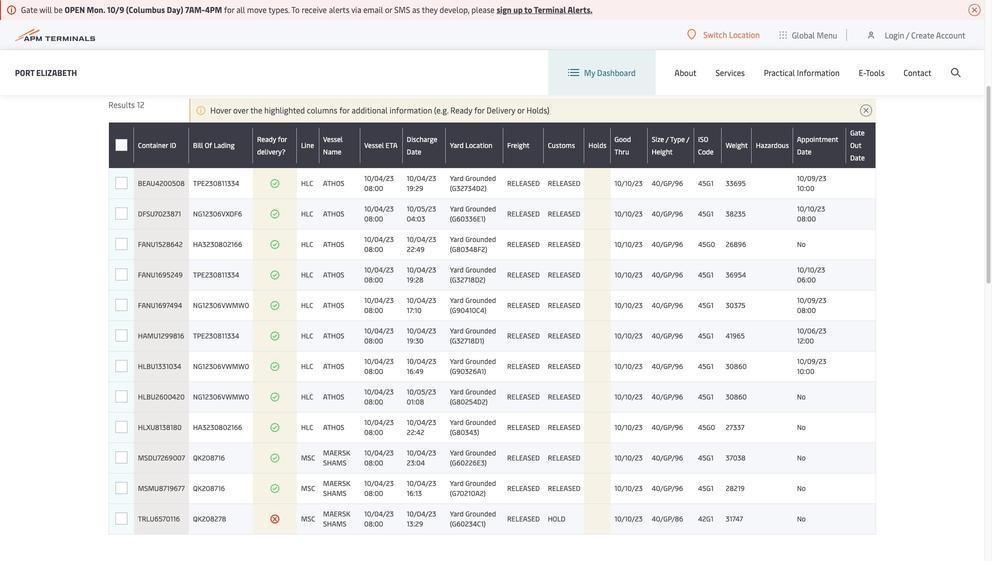 Task type: describe. For each thing, give the bounding box(es) containing it.
mon.
[[87, 4, 105, 15]]

services button
[[716, 50, 745, 95]]

1 horizontal spatial bill
[[193, 141, 203, 150]]

tools
[[866, 67, 885, 78]]

shams for 23:04
[[323, 458, 347, 468]]

athos for 01:08
[[323, 392, 345, 402]]

msmu8719677
[[138, 484, 185, 493]]

40/gp/96 for yard grounded (g60336e1)
[[652, 209, 683, 219]]

10/09/23 for 30375
[[797, 296, 827, 305]]

40/gp/96 for yard grounded (g80343)
[[652, 423, 683, 432]]

10/04/23 up 22:49
[[407, 235, 437, 244]]

10/04/23 19:29
[[407, 174, 437, 193]]

10/04/23 16:13
[[407, 479, 437, 498]]

45g1 for yard grounded (g60226e3)
[[698, 453, 714, 463]]

contact
[[904, 67, 932, 78]]

10/04/23 19:28
[[407, 265, 437, 285]]

of
[[167, 4, 175, 15]]

10/04/23 13:29
[[407, 509, 437, 529]]

10/04/23 17:10
[[407, 296, 437, 315]]

1 to from the left
[[525, 4, 533, 15]]

select a bill of lading to view containers
[[124, 4, 268, 15]]

line
[[301, 141, 314, 150]]

ready image for hlbu2600420
[[270, 392, 280, 402]]

ng12306vwmw0 for fanu1697494
[[193, 301, 249, 310]]

grounded for (g60234c1)
[[466, 509, 496, 519]]

menu
[[817, 29, 838, 40]]

45g1 for yard grounded (g90410c4)
[[698, 301, 714, 310]]

select
[[124, 4, 146, 15]]

10/04/23 08:00 for 22:42
[[364, 418, 394, 437]]

10/04/23 08:00 for 16:13
[[364, 479, 394, 498]]

grounded for (g70210a2)
[[466, 479, 496, 488]]

10/04/23 08:00 for 17:10
[[364, 296, 394, 315]]

(g32734d2)
[[450, 184, 487, 193]]

ng12306vxof6
[[193, 209, 242, 219]]

10/10/23 for yard grounded (g80343)
[[615, 423, 643, 432]]

id
[[170, 141, 176, 150]]

practical information button
[[764, 50, 840, 95]]

no for 27337
[[797, 423, 806, 432]]

login
[[885, 29, 905, 40]]

beau4200508
[[138, 179, 185, 188]]

45g0 for 27337
[[698, 423, 715, 432]]

10/04/23 22:49
[[407, 235, 437, 254]]

good thru
[[615, 134, 631, 156]]

delivery
[[487, 105, 516, 116]]

my
[[584, 67, 595, 78]]

hlc for 19:28
[[301, 270, 314, 280]]

45g1 for yard grounded (g32718d2)
[[698, 270, 714, 280]]

10/04/23 08:00 for 16:49
[[364, 357, 394, 376]]

yard grounded (g32718d1)
[[450, 326, 496, 346]]

columns
[[307, 105, 338, 116]]

freight
[[507, 141, 530, 150]]

athos for 17:10
[[323, 301, 345, 310]]

ha3230802166 for hlxu8138180
[[193, 423, 242, 432]]

delivery?
[[257, 147, 286, 156]]

a
[[147, 4, 152, 15]]

10/04/23 left 10/04/23 16:49
[[364, 357, 394, 366]]

results 12
[[109, 99, 145, 110]]

vessel for vessel name
[[323, 134, 343, 144]]

10/04/23 down vessel eta
[[364, 174, 394, 183]]

(g60234c1)
[[450, 519, 486, 529]]

yard grounded (g60336e1)
[[450, 204, 496, 224]]

10/09/23 08:00
[[797, 296, 827, 315]]

(g60336e1)
[[450, 214, 486, 224]]

port elizabeth link
[[15, 66, 77, 79]]

40/gp/96 for yard grounded (g32718d2)
[[652, 270, 683, 280]]

10/05/23 01:08
[[407, 387, 436, 407]]

vessel for vessel eta
[[364, 141, 384, 150]]

elizabeth
[[36, 67, 77, 78]]

iso
[[698, 134, 709, 144]]

sms
[[394, 4, 410, 15]]

maersk for 10/04/23 13:29
[[323, 509, 350, 519]]

alerts.
[[568, 4, 593, 15]]

shams for 16:13
[[323, 489, 347, 498]]

10/05/23 for 04:03
[[407, 204, 436, 214]]

location for switch location
[[729, 29, 760, 40]]

08:00 inside 10/10/23 08:00
[[797, 214, 816, 224]]

for right columns
[[339, 105, 350, 116]]

(g32718d2)
[[450, 275, 486, 285]]

08:00 for yard grounded (g80254d2)
[[364, 397, 383, 407]]

athos for 22:49
[[323, 240, 345, 249]]

maersk shams for 23:04
[[323, 448, 350, 468]]

1 horizontal spatial ready
[[451, 105, 473, 116]]

location for yard location
[[466, 141, 493, 150]]

athos for 19:28
[[323, 270, 345, 280]]

10/10/23 for yard grounded (g32718d2)
[[615, 270, 643, 280]]

move
[[247, 4, 267, 15]]

(g80254d2)
[[450, 397, 488, 407]]

view
[[212, 4, 228, 15]]

highlighted
[[264, 105, 305, 116]]

10/04/23 16:49
[[407, 357, 437, 376]]

sign
[[497, 4, 512, 15]]

port elizabeth
[[15, 67, 77, 78]]

shams for 13:29
[[323, 519, 347, 529]]

maersk for 10/04/23 16:13
[[323, 479, 350, 488]]

36954
[[726, 270, 746, 280]]

08:00 for yard grounded (g32734d2)
[[364, 184, 383, 193]]

name
[[323, 147, 342, 156]]

10/04/23 up '13:29'
[[407, 509, 437, 519]]

08:00 for yard grounded (g60234c1)
[[364, 519, 383, 529]]

10/04/23 left 10/05/23 01:08
[[364, 387, 394, 397]]

10/04/23 08:00 for 04:03
[[364, 204, 394, 224]]

create
[[912, 29, 935, 40]]

type
[[670, 134, 685, 144]]

10/04/23 left '10/04/23 23:04'
[[364, 448, 394, 458]]

10:00 for 30860
[[797, 367, 815, 376]]

10:00 for 33695
[[797, 184, 815, 193]]

10/04/23 left 10/04/23 19:30 in the left bottom of the page
[[364, 326, 394, 336]]

10/10/23 for yard grounded (g60234c1)
[[615, 514, 643, 524]]

10/04/23 up '22:42' at the bottom of the page
[[407, 418, 437, 427]]

qk208716 for msmu8719677
[[193, 484, 225, 493]]

switch
[[704, 29, 727, 40]]

discharge
[[407, 134, 438, 144]]

45g1 for yard grounded (g32718d1)
[[698, 331, 714, 341]]

10/05/23 04:03
[[407, 204, 436, 224]]

hlxu8138180
[[138, 423, 182, 432]]

will
[[39, 4, 52, 15]]

04:03
[[407, 214, 425, 224]]

all
[[236, 4, 245, 15]]

global menu
[[792, 29, 838, 40]]

(g80348f2)
[[450, 245, 488, 254]]

bill of lading
[[193, 141, 235, 150]]

athos for 19:30
[[323, 331, 345, 341]]

10/04/23 left 10/04/23 19:28 at the left of the page
[[364, 265, 394, 275]]

10/10/23 for yard grounded (g60336e1)
[[615, 209, 643, 219]]

/ for login
[[906, 29, 910, 40]]

size
[[652, 134, 664, 144]]

08:00 for yard grounded (g32718d2)
[[364, 275, 383, 285]]

1 horizontal spatial /
[[687, 134, 690, 144]]

my dashboard
[[584, 67, 636, 78]]

yard grounded (g90326a1)
[[450, 357, 496, 376]]

ready image for hlbu1331034
[[270, 362, 280, 372]]

yard for yard grounded (g80343)
[[450, 418, 464, 427]]

ready image for fanu1697494
[[270, 301, 280, 311]]

2 horizontal spatial date
[[851, 153, 865, 163]]

10/10/23 06:00
[[797, 265, 826, 285]]

yard for yard grounded (g32718d2)
[[450, 265, 464, 275]]

develop,
[[440, 4, 470, 15]]

08:00 for yard grounded (g70210a2)
[[364, 489, 383, 498]]

vessel name
[[323, 134, 343, 156]]

athos for 04:03
[[323, 209, 345, 219]]

31747
[[726, 514, 743, 524]]

ready image for hlxu8138180
[[270, 423, 280, 433]]

10/09/23 for 33695
[[797, 174, 827, 183]]

10/04/23 left 10/04/23 17:10
[[364, 296, 394, 305]]

account
[[937, 29, 966, 40]]

customs
[[548, 141, 575, 150]]

10/10/23 for yard grounded (g60226e3)
[[615, 453, 643, 463]]

appointment
[[797, 134, 839, 144]]

no for 30860
[[797, 392, 806, 402]]

receive
[[302, 4, 327, 15]]

yard for yard grounded (g80254d2)
[[450, 387, 464, 397]]

08:00 for yard grounded (g90410c4)
[[364, 306, 383, 315]]

hlc for 22:49
[[301, 240, 314, 249]]

2 to from the left
[[202, 4, 210, 15]]

1 vertical spatial lading
[[214, 141, 235, 150]]

sign up to terminal alerts. link
[[497, 4, 593, 15]]

10/10/23 08:00
[[797, 204, 826, 224]]

yard grounded (g80348f2)
[[450, 235, 496, 254]]

msc for 16:13
[[301, 484, 315, 493]]

for left all
[[224, 4, 235, 15]]

hlc for 19:30
[[301, 331, 314, 341]]

(g32718d1)
[[450, 336, 484, 346]]

08:00 for yard grounded (g90326a1)
[[364, 367, 383, 376]]

40/gp/96 for yard grounded (g80254d2)
[[652, 392, 683, 402]]

40/gp/96 for yard grounded (g80348f2)
[[652, 240, 683, 249]]

no for 31747
[[797, 514, 806, 524]]

not ready image
[[270, 514, 280, 524]]

37038
[[726, 453, 746, 463]]

yard grounded (g80254d2)
[[450, 387, 496, 407]]

grounded for (g80254d2)
[[466, 387, 496, 397]]

hlc for 22:42
[[301, 423, 314, 432]]

10/04/23 08:00 for 23:04
[[364, 448, 394, 468]]

ready inside ready for delivery?
[[257, 134, 276, 144]]

45g1 for yard grounded (g80254d2)
[[698, 392, 714, 402]]

10/04/23 left 10/04/23 13:29
[[364, 509, 394, 519]]

08:00 for yard grounded (g32718d1)
[[364, 336, 383, 346]]



Task type: vqa. For each thing, say whether or not it's contained in the screenshot.
Can inside the Sub-Class not present: TSC can manually add this most of the time.  The steamship line is not placing the sub-class in the primary position.  APM Terminals is verifying placards, so all classes must be entered.
no



Task type: locate. For each thing, give the bounding box(es) containing it.
12 10/04/23 08:00 from the top
[[364, 509, 394, 529]]

vessel up name
[[323, 134, 343, 144]]

open
[[65, 4, 85, 15]]

19:30
[[407, 336, 424, 346]]

yard inside the yard grounded (g80254d2)
[[450, 387, 464, 397]]

no for 26896
[[797, 240, 806, 249]]

yard up (g60226e3)
[[450, 448, 464, 458]]

practical information
[[764, 67, 840, 78]]

good
[[615, 134, 631, 144]]

maersk shams for 16:13
[[323, 479, 350, 498]]

1 horizontal spatial location
[[729, 29, 760, 40]]

9 yard from the top
[[450, 387, 464, 397]]

grounded for (g80348f2)
[[466, 235, 496, 244]]

qk208716 right "msdu7269007"
[[193, 453, 225, 463]]

grounded inside yard grounded (g32718d1)
[[466, 326, 496, 336]]

0 vertical spatial shams
[[323, 458, 347, 468]]

yard inside yard grounded (g32718d2)
[[450, 265, 464, 275]]

grounded inside yard grounded (g32718d2)
[[466, 265, 496, 275]]

grounded inside the yard grounded (g32734d2)
[[466, 174, 496, 183]]

gate for gate will be open mon. 10/9 (columbus day) 7am-4pm for all move types. to receive alerts via email or sms as they develop, please sign up to terminal alerts.
[[21, 4, 38, 15]]

5 yard from the top
[[450, 265, 464, 275]]

grounded inside the yard grounded (g80254d2)
[[466, 387, 496, 397]]

40/gp/96
[[652, 179, 683, 188], [652, 209, 683, 219], [652, 240, 683, 249], [652, 270, 683, 280], [652, 301, 683, 310], [652, 331, 683, 341], [652, 362, 683, 371], [652, 392, 683, 402], [652, 423, 683, 432], [652, 453, 683, 463], [652, 484, 683, 493]]

10/10/23 for yard grounded (g90410c4)
[[615, 301, 643, 310]]

3 ready image from the top
[[270, 362, 280, 372]]

shams
[[323, 458, 347, 468], [323, 489, 347, 498], [323, 519, 347, 529]]

28219
[[726, 484, 745, 493]]

4 45g1 from the top
[[698, 301, 714, 310]]

for inside ready for delivery?
[[278, 134, 287, 144]]

grounded up (g70210a2)
[[466, 479, 496, 488]]

19:28
[[407, 275, 424, 285]]

10/09/23 down the 06:00
[[797, 296, 827, 305]]

1 vertical spatial gate
[[851, 128, 865, 138]]

/ right the login
[[906, 29, 910, 40]]

0 vertical spatial 10/09/23
[[797, 174, 827, 183]]

ready for delivery?
[[257, 134, 287, 156]]

1 vertical spatial msc
[[301, 484, 315, 493]]

bill right a
[[154, 4, 165, 15]]

yard for yard location
[[450, 141, 464, 150]]

grounded inside yard grounded (g90410c4)
[[466, 296, 496, 305]]

msdu7269007
[[138, 453, 185, 463]]

0 vertical spatial ng12306vwmw0
[[193, 301, 249, 310]]

06:00
[[797, 275, 816, 285]]

hlc for 17:10
[[301, 301, 314, 310]]

11 grounded from the top
[[466, 479, 496, 488]]

e-tools button
[[859, 50, 885, 95]]

5 hlc from the top
[[301, 301, 314, 310]]

10/04/23 up 16:13
[[407, 479, 437, 488]]

types.
[[269, 4, 290, 15]]

yard up (g90326a1)
[[450, 357, 464, 366]]

3 ng12306vwmw0 from the top
[[193, 392, 249, 402]]

45g1 for yard grounded (g90326a1)
[[698, 362, 714, 371]]

hold
[[548, 514, 566, 524]]

10/04/23 08:00 left 17:10
[[364, 296, 394, 315]]

/ right size
[[666, 134, 669, 144]]

3 grounded from the top
[[466, 235, 496, 244]]

7 hlc from the top
[[301, 362, 314, 371]]

ready image
[[270, 179, 280, 189], [270, 240, 280, 250], [270, 301, 280, 311], [270, 331, 280, 341]]

grounded inside yard grounded (g80343)
[[466, 418, 496, 427]]

athos for 22:42
[[323, 423, 345, 432]]

ha3230802166 for fanu1528642
[[193, 240, 242, 249]]

12 yard from the top
[[450, 479, 464, 488]]

0 vertical spatial 30860
[[726, 362, 747, 371]]

10/04/23 up 23:04
[[407, 448, 437, 458]]

0 horizontal spatial /
[[666, 134, 669, 144]]

08:00 inside 10/09/23 08:00
[[797, 306, 816, 315]]

grounded inside yard grounded (g90326a1)
[[466, 357, 496, 366]]

date for discharge date
[[407, 147, 422, 156]]

2 10/09/23 10:00 from the top
[[797, 357, 827, 376]]

5 40/gp/96 from the top
[[652, 301, 683, 310]]

10/04/23 08:00 left '13:29'
[[364, 509, 394, 529]]

maersk shams for 13:29
[[323, 509, 350, 529]]

2 vertical spatial tpe230811334
[[193, 331, 239, 341]]

day)
[[167, 4, 183, 15]]

container id
[[138, 141, 176, 150]]

ready up delivery?
[[257, 134, 276, 144]]

yard up (g60234c1)
[[450, 509, 464, 519]]

2 10:00 from the top
[[797, 367, 815, 376]]

10:00 up 10/10/23 08:00
[[797, 184, 815, 193]]

10/04/23 08:00 left 22:49
[[364, 235, 394, 254]]

grounded inside yard grounded (g60226e3)
[[466, 448, 496, 458]]

3 msc from the top
[[301, 514, 315, 524]]

or left "holds)"
[[518, 105, 525, 116]]

yard inside yard grounded (g80348f2)
[[450, 235, 464, 244]]

about button
[[675, 50, 697, 95]]

vessel eta
[[364, 141, 398, 150]]

7 10/04/23 08:00 from the top
[[364, 357, 394, 376]]

1 msc from the top
[[301, 453, 315, 463]]

27337
[[726, 423, 745, 432]]

2 horizontal spatial /
[[906, 29, 910, 40]]

code
[[698, 147, 714, 156]]

(g90326a1)
[[450, 367, 486, 376]]

0 horizontal spatial location
[[466, 141, 493, 150]]

yard for yard grounded (g32718d1)
[[450, 326, 464, 336]]

10:00 down 12:00
[[797, 367, 815, 376]]

yard up (g32718d1)
[[450, 326, 464, 336]]

0 vertical spatial msc
[[301, 453, 315, 463]]

10/10/23 for yard grounded (g70210a2)
[[615, 484, 643, 493]]

10/05/23 up 04:03
[[407, 204, 436, 214]]

grounded up (g60234c1)
[[466, 509, 496, 519]]

yard inside the yard grounded (g32734d2)
[[450, 174, 464, 183]]

1 tpe230811334 from the top
[[193, 179, 239, 188]]

2 ready image from the top
[[270, 240, 280, 250]]

10/04/23 08:00 left 23:04
[[364, 448, 394, 468]]

10/09/23 10:00 for 30860
[[797, 357, 827, 376]]

10/04/23 08:00 for 19:29
[[364, 174, 394, 193]]

10/09/23 10:00 for 33695
[[797, 174, 827, 193]]

dfsu7023871
[[138, 209, 181, 219]]

3 no from the top
[[797, 423, 806, 432]]

1 vertical spatial or
[[518, 105, 525, 116]]

information
[[797, 67, 840, 78]]

yard inside yard grounded (g80343)
[[450, 418, 464, 427]]

ready
[[451, 105, 473, 116], [257, 134, 276, 144]]

0 horizontal spatial or
[[385, 4, 392, 15]]

ready image for fanu1695249
[[270, 270, 280, 280]]

/ right type
[[687, 134, 690, 144]]

10/04/23 08:00 for 13:29
[[364, 509, 394, 529]]

grounded for (g90326a1)
[[466, 357, 496, 366]]

location right the switch
[[729, 29, 760, 40]]

athos for 19:29
[[323, 179, 345, 188]]

10/04/23 up 19:30
[[407, 326, 437, 336]]

30860 up 27337
[[726, 392, 747, 402]]

0 vertical spatial maersk
[[323, 448, 350, 458]]

4 yard from the top
[[450, 235, 464, 244]]

6 no from the top
[[797, 514, 806, 524]]

grounded for (g80343)
[[466, 418, 496, 427]]

athos for 16:49
[[323, 362, 345, 371]]

8 40/gp/96 from the top
[[652, 392, 683, 402]]

eta
[[386, 141, 398, 150]]

for up delivery?
[[278, 134, 287, 144]]

e-tools
[[859, 67, 885, 78]]

1 vertical spatial location
[[466, 141, 493, 150]]

yard grounded (g60234c1)
[[450, 509, 496, 529]]

qk208716 for msdu7269007
[[193, 453, 225, 463]]

2 vertical spatial ng12306vwmw0
[[193, 392, 249, 402]]

location up the yard grounded (g32734d2)
[[466, 141, 493, 150]]

yard inside yard grounded (g60226e3)
[[450, 448, 464, 458]]

ready image for fanu1528642
[[270, 240, 280, 250]]

ready image
[[270, 209, 280, 219], [270, 270, 280, 280], [270, 362, 280, 372], [270, 392, 280, 402], [270, 423, 280, 433], [270, 453, 280, 463], [270, 484, 280, 494]]

0 vertical spatial qk208716
[[193, 453, 225, 463]]

9 45g1 from the top
[[698, 484, 714, 493]]

no
[[797, 240, 806, 249], [797, 392, 806, 402], [797, 423, 806, 432], [797, 453, 806, 463], [797, 484, 806, 493], [797, 514, 806, 524]]

or left sms
[[385, 4, 392, 15]]

0 vertical spatial ha3230802166
[[193, 240, 242, 249]]

0 vertical spatial 10:00
[[797, 184, 815, 193]]

3 10/04/23 08:00 from the top
[[364, 235, 394, 254]]

10/04/23 left 10/05/23 04:03
[[364, 204, 394, 214]]

grounded for (g60336e1)
[[466, 204, 496, 214]]

0 vertical spatial 10/05/23
[[407, 204, 436, 214]]

yard inside yard grounded (g60234c1)
[[450, 509, 464, 519]]

switch location button
[[688, 29, 760, 40]]

10/04/23 08:00 for 19:30
[[364, 326, 394, 346]]

date inside discharge date
[[407, 147, 422, 156]]

(g80343)
[[450, 428, 479, 437]]

08:00 for yard grounded (g60336e1)
[[364, 214, 383, 224]]

0 vertical spatial maersk shams
[[323, 448, 350, 468]]

gate will be open mon. 10/9 (columbus day) 7am-4pm for all move types. to receive alerts via email or sms as they develop, please sign up to terminal alerts.
[[21, 4, 593, 15]]

1 vertical spatial 10/09/23
[[797, 296, 827, 305]]

1 vertical spatial maersk shams
[[323, 479, 350, 498]]

10 10/04/23 08:00 from the top
[[364, 448, 394, 468]]

1 45g1 from the top
[[698, 179, 714, 188]]

bill
[[154, 4, 165, 15], [193, 141, 203, 150]]

1 10/04/23 08:00 from the top
[[364, 174, 394, 193]]

hlbu2600420
[[138, 392, 185, 402]]

45g0 left 26896
[[698, 240, 715, 249]]

1 10/05/23 from the top
[[407, 204, 436, 214]]

30860 for 10/09/23 10:00
[[726, 362, 747, 371]]

grounded for (g32734d2)
[[466, 174, 496, 183]]

yard inside yard grounded (g90410c4)
[[450, 296, 464, 305]]

my dashboard button
[[568, 50, 636, 95]]

0 vertical spatial gate
[[21, 4, 38, 15]]

ready right (e.g.
[[451, 105, 473, 116]]

2 ha3230802166 from the top
[[193, 423, 242, 432]]

0 vertical spatial ready
[[451, 105, 473, 116]]

hlc for 01:08
[[301, 392, 314, 402]]

1 hlc from the top
[[301, 179, 314, 188]]

2 athos from the top
[[323, 209, 345, 219]]

10/10/23 for yard grounded (g90326a1)
[[615, 362, 643, 371]]

the
[[250, 105, 262, 116]]

0 vertical spatial lading
[[177, 4, 200, 15]]

10/09/23 for 30860
[[797, 357, 827, 366]]

0 horizontal spatial ready
[[257, 134, 276, 144]]

6 yard from the top
[[450, 296, 464, 305]]

2 10/09/23 from the top
[[797, 296, 827, 305]]

2 tpe230811334 from the top
[[193, 270, 239, 280]]

26896
[[726, 240, 747, 249]]

0 horizontal spatial gate
[[21, 4, 38, 15]]

10/09/23 down 'appointment date'
[[797, 174, 827, 183]]

10 40/gp/96 from the top
[[652, 453, 683, 463]]

5 athos from the top
[[323, 301, 345, 310]]

10/09/23 10:00 down 12:00
[[797, 357, 827, 376]]

yard for yard grounded (g60336e1)
[[450, 204, 464, 214]]

1 ha3230802166 from the top
[[193, 240, 242, 249]]

4 grounded from the top
[[466, 265, 496, 275]]

1 horizontal spatial to
[[525, 4, 533, 15]]

1 45g0 from the top
[[698, 240, 715, 249]]

1 vertical spatial ha3230802166
[[193, 423, 242, 432]]

1 vertical spatial 10:00
[[797, 367, 815, 376]]

maersk shams
[[323, 448, 350, 468], [323, 479, 350, 498], [323, 509, 350, 529]]

30860 for no
[[726, 392, 747, 402]]

None checkbox
[[115, 139, 127, 151], [116, 178, 128, 190], [115, 208, 127, 220], [116, 208, 128, 220], [115, 269, 127, 281], [115, 299, 127, 311], [116, 330, 128, 342], [115, 360, 127, 372], [115, 391, 127, 403], [116, 391, 128, 403], [116, 452, 128, 464], [116, 483, 128, 495], [115, 513, 127, 525], [115, 139, 127, 151], [116, 178, 128, 190], [115, 208, 127, 220], [116, 208, 128, 220], [115, 269, 127, 281], [115, 299, 127, 311], [116, 330, 128, 342], [115, 360, 127, 372], [115, 391, 127, 403], [116, 391, 128, 403], [116, 452, 128, 464], [116, 483, 128, 495], [115, 513, 127, 525]]

contact button
[[904, 50, 932, 95]]

yard up '(g32718d2)'
[[450, 265, 464, 275]]

as
[[412, 4, 420, 15]]

45g1 for yard grounded (g70210a2)
[[698, 484, 714, 493]]

0 vertical spatial bill
[[154, 4, 165, 15]]

maersk for 10/04/23 23:04
[[323, 448, 350, 458]]

grounded inside yard grounded (g60336e1)
[[466, 204, 496, 214]]

yard up (g60336e1)
[[450, 204, 464, 214]]

2 45g1 from the top
[[698, 209, 714, 219]]

1 vertical spatial bill
[[193, 141, 203, 150]]

2 vertical spatial maersk
[[323, 509, 350, 519]]

0 vertical spatial or
[[385, 4, 392, 15]]

hlbu1331034
[[138, 362, 181, 371]]

lading right of
[[214, 141, 235, 150]]

4 athos from the top
[[323, 270, 345, 280]]

8 45g1 from the top
[[698, 453, 714, 463]]

about
[[675, 67, 697, 78]]

10/04/23 left 10/04/23 22:49
[[364, 235, 394, 244]]

yard inside yard grounded (g90326a1)
[[450, 357, 464, 366]]

(e.g.
[[434, 105, 449, 116]]

1 vertical spatial ng12306vwmw0
[[193, 362, 249, 371]]

7am-
[[185, 4, 205, 15]]

or
[[385, 4, 392, 15], [518, 105, 525, 116]]

grounded up (g60336e1)
[[466, 204, 496, 214]]

10/04/23 23:04
[[407, 448, 437, 468]]

2 vertical spatial msc
[[301, 514, 315, 524]]

date inside 'appointment date'
[[797, 147, 812, 156]]

yard right discharge date
[[450, 141, 464, 150]]

12 grounded from the top
[[466, 509, 496, 519]]

2 10/05/23 from the top
[[407, 387, 436, 397]]

11 40/gp/96 from the top
[[652, 484, 683, 493]]

(columbus
[[126, 4, 165, 15]]

gate inside gate out date
[[851, 128, 865, 138]]

22:49
[[407, 245, 425, 254]]

grounded inside "yard grounded (g70210a2)"
[[466, 479, 496, 488]]

yard for yard grounded (g90410c4)
[[450, 296, 464, 305]]

up
[[514, 4, 523, 15]]

10/04/23 08:00 left 04:03
[[364, 204, 394, 224]]

4 40/gp/96 from the top
[[652, 270, 683, 280]]

2 vertical spatial shams
[[323, 519, 347, 529]]

global
[[792, 29, 815, 40]]

1 ng12306vwmw0 from the top
[[193, 301, 249, 310]]

yard up (g80254d2)
[[450, 387, 464, 397]]

1 vertical spatial qk208716
[[193, 484, 225, 493]]

close alert image
[[969, 4, 981, 16]]

0 horizontal spatial date
[[407, 147, 422, 156]]

yard for yard grounded (g80348f2)
[[450, 235, 464, 244]]

19:29
[[407, 184, 424, 193]]

7 40/gp/96 from the top
[[652, 362, 683, 371]]

40/gp/96 for yard grounded (g70210a2)
[[652, 484, 683, 493]]

global menu button
[[770, 20, 848, 50]]

yard grounded (g32718d2)
[[450, 265, 496, 285]]

40/gp/96 for yard grounded (g32718d1)
[[652, 331, 683, 341]]

10/04/23 left 10/04/23 22:42
[[364, 418, 394, 427]]

grounded up (g80348f2)
[[466, 235, 496, 244]]

qk208716 up qk208278
[[193, 484, 225, 493]]

3 yard from the top
[[450, 204, 464, 214]]

3 40/gp/96 from the top
[[652, 240, 683, 249]]

1 no from the top
[[797, 240, 806, 249]]

2 vertical spatial 10/09/23
[[797, 357, 827, 366]]

2 vertical spatial maersk shams
[[323, 509, 350, 529]]

yard inside "yard grounded (g70210a2)"
[[450, 479, 464, 488]]

yard inside yard grounded (g60336e1)
[[450, 204, 464, 214]]

0 vertical spatial 10/09/23 10:00
[[797, 174, 827, 193]]

2 shams from the top
[[323, 489, 347, 498]]

1 40/gp/96 from the top
[[652, 179, 683, 188]]

hover over the highlighted columns for additional information (e.g. ready for delivery or holds)
[[210, 105, 550, 116]]

1 ready image from the top
[[270, 179, 280, 189]]

1 vertical spatial shams
[[323, 489, 347, 498]]

reset button
[[426, 3, 468, 18]]

9 10/04/23 08:00 from the top
[[364, 418, 394, 437]]

10/10/23
[[615, 179, 643, 188], [797, 204, 826, 214], [615, 209, 643, 219], [615, 240, 643, 249], [797, 265, 826, 275], [615, 270, 643, 280], [615, 301, 643, 310], [615, 331, 643, 341], [615, 362, 643, 371], [615, 392, 643, 402], [615, 423, 643, 432], [615, 453, 643, 463], [615, 484, 643, 493], [615, 514, 643, 524]]

hlc for 04:03
[[301, 209, 314, 219]]

fanu1695249
[[138, 270, 183, 280]]

ready image for msmu8719677
[[270, 484, 280, 494]]

3 10/09/23 from the top
[[797, 357, 827, 366]]

10/04/23 left 10/04/23 16:13
[[364, 479, 394, 488]]

2 ng12306vwmw0 from the top
[[193, 362, 249, 371]]

lading right 'of'
[[177, 4, 200, 15]]

5 10/04/23 08:00 from the top
[[364, 296, 394, 315]]

yard inside yard grounded (g32718d1)
[[450, 326, 464, 336]]

45g1 for yard grounded (g60336e1)
[[698, 209, 714, 219]]

date
[[407, 147, 422, 156], [797, 147, 812, 156], [851, 153, 865, 163]]

be
[[54, 4, 63, 15]]

thru
[[615, 147, 629, 156]]

4 ready image from the top
[[270, 331, 280, 341]]

2 yard from the top
[[450, 174, 464, 183]]

10/09/23 down 12:00
[[797, 357, 827, 366]]

yard for yard grounded (g32734d2)
[[450, 174, 464, 183]]

33695
[[726, 179, 746, 188]]

10/04/23 22:42
[[407, 418, 437, 437]]

yard up (g70210a2)
[[450, 479, 464, 488]]

6 10/04/23 08:00 from the top
[[364, 326, 394, 346]]

gate up out
[[851, 128, 865, 138]]

1 vertical spatial 45g0
[[698, 423, 715, 432]]

date down appointment
[[797, 147, 812, 156]]

services
[[716, 67, 745, 78]]

date down out
[[851, 153, 865, 163]]

grounded up (g32734d2)
[[466, 174, 496, 183]]

0 vertical spatial location
[[729, 29, 760, 40]]

grounded
[[466, 174, 496, 183], [466, 204, 496, 214], [466, 235, 496, 244], [466, 265, 496, 275], [466, 296, 496, 305], [466, 326, 496, 336], [466, 357, 496, 366], [466, 387, 496, 397], [466, 418, 496, 427], [466, 448, 496, 458], [466, 479, 496, 488], [466, 509, 496, 519]]

ready image for hamu1299816
[[270, 331, 280, 341]]

08:00 for yard grounded (g80348f2)
[[364, 245, 383, 254]]

grounded up (g60226e3)
[[466, 448, 496, 458]]

1 10:00 from the top
[[797, 184, 815, 193]]

msc for 13:29
[[301, 514, 315, 524]]

0 vertical spatial tpe230811334
[[193, 179, 239, 188]]

grounded up (g32718d1)
[[466, 326, 496, 336]]

10/10/23 for yard grounded (g32734d2)
[[615, 179, 643, 188]]

45g0
[[698, 240, 715, 249], [698, 423, 715, 432]]

grounded up (g80254d2)
[[466, 387, 496, 397]]

38235
[[726, 209, 746, 219]]

1 vertical spatial 10/05/23
[[407, 387, 436, 397]]

2 grounded from the top
[[466, 204, 496, 214]]

10/09/23 10:00 up 10/10/23 08:00
[[797, 174, 827, 193]]

7 ready image from the top
[[270, 484, 280, 494]]

yard up (g80343)
[[450, 418, 464, 427]]

9 athos from the top
[[323, 423, 345, 432]]

0 horizontal spatial to
[[202, 4, 210, 15]]

0 horizontal spatial vessel
[[323, 134, 343, 144]]

yard up (g90410c4)
[[450, 296, 464, 305]]

4 10/04/23 08:00 from the top
[[364, 265, 394, 285]]

date down discharge
[[407, 147, 422, 156]]

via
[[351, 4, 362, 15]]

7 45g1 from the top
[[698, 392, 714, 402]]

1 vertical spatial 10/09/23 10:00
[[797, 357, 827, 376]]

grounded inside yard grounded (g80348f2)
[[466, 235, 496, 244]]

3 hlc from the top
[[301, 240, 314, 249]]

ready image for dfsu7023871
[[270, 209, 280, 219]]

1 maersk shams from the top
[[323, 448, 350, 468]]

4 no from the top
[[797, 453, 806, 463]]

1 horizontal spatial lading
[[214, 141, 235, 150]]

grounded up (g90326a1)
[[466, 357, 496, 366]]

msc for 23:04
[[301, 453, 315, 463]]

2 45g0 from the top
[[698, 423, 715, 432]]

10/04/23 08:00 left 19:29 at the left top of the page
[[364, 174, 394, 193]]

10/09/23 10:00
[[797, 174, 827, 193], [797, 357, 827, 376]]

7 yard from the top
[[450, 326, 464, 336]]

10/04/23 08:00 left 19:30
[[364, 326, 394, 346]]

3 ready image from the top
[[270, 301, 280, 311]]

3 maersk shams from the top
[[323, 509, 350, 529]]

ready image for msdu7269007
[[270, 453, 280, 463]]

1 athos from the top
[[323, 179, 345, 188]]

alerts
[[329, 4, 350, 15]]

11 10/04/23 08:00 from the top
[[364, 479, 394, 498]]

2 hlc from the top
[[301, 209, 314, 219]]

yard grounded (g70210a2)
[[450, 479, 496, 498]]

40/gp/96 for yard grounded (g90410c4)
[[652, 301, 683, 310]]

1 horizontal spatial gate
[[851, 128, 865, 138]]

1 qk208716 from the top
[[193, 453, 225, 463]]

2 30860 from the top
[[726, 392, 747, 402]]

1 horizontal spatial vessel
[[364, 141, 384, 150]]

7 athos from the top
[[323, 362, 345, 371]]

over
[[233, 105, 249, 116]]

1 vertical spatial maersk
[[323, 479, 350, 488]]

for left delivery at the top
[[474, 105, 485, 116]]

5 45g1 from the top
[[698, 331, 714, 341]]

10/04/23 08:00 left 01:08
[[364, 387, 394, 407]]

yard grounded (g32734d2)
[[450, 174, 496, 193]]

to right up in the right of the page
[[525, 4, 533, 15]]

grounded for (g90410c4)
[[466, 296, 496, 305]]

1 vertical spatial 30860
[[726, 392, 747, 402]]

4pm
[[205, 4, 222, 15]]

10/05/23 up 01:08
[[407, 387, 436, 397]]

ng12306vwmw0 for hlbu2600420
[[193, 392, 249, 402]]

30860 down 41965 at the right of the page
[[726, 362, 747, 371]]

2 40/gp/96 from the top
[[652, 209, 683, 219]]

1 ready image from the top
[[270, 209, 280, 219]]

0 horizontal spatial bill
[[154, 4, 165, 15]]

45g0 left 27337
[[698, 423, 715, 432]]

(g90410c4)
[[450, 306, 487, 315]]

2 msc from the top
[[301, 484, 315, 493]]

1 vertical spatial ready
[[257, 134, 276, 144]]

grounded up '(g32718d2)'
[[466, 265, 496, 275]]

0 vertical spatial 45g0
[[698, 240, 715, 249]]

to left view
[[202, 4, 210, 15]]

6 athos from the top
[[323, 331, 345, 341]]

grounded up (g90410c4)
[[466, 296, 496, 305]]

yard up (g32734d2)
[[450, 174, 464, 183]]

4 hlc from the top
[[301, 270, 314, 280]]

8 hlc from the top
[[301, 392, 314, 402]]

10/04/23 up 17:10
[[407, 296, 437, 305]]

grounded up (g80343)
[[466, 418, 496, 427]]

8 grounded from the top
[[466, 387, 496, 397]]

ng12306vwmw0 for hlbu1331034
[[193, 362, 249, 371]]

yard up (g80348f2)
[[450, 235, 464, 244]]

they
[[422, 4, 438, 15]]

0 horizontal spatial lading
[[177, 4, 200, 15]]

1 horizontal spatial date
[[797, 147, 812, 156]]

None checkbox
[[115, 139, 127, 151], [115, 177, 127, 189], [115, 238, 127, 250], [116, 239, 128, 251], [116, 269, 128, 281], [116, 300, 128, 312], [115, 330, 127, 342], [116, 361, 128, 373], [115, 421, 127, 433], [116, 422, 128, 434], [115, 452, 127, 464], [115, 482, 127, 494], [116, 513, 128, 525], [115, 139, 127, 151], [115, 177, 127, 189], [115, 238, 127, 250], [116, 239, 128, 251], [116, 269, 128, 281], [116, 300, 128, 312], [115, 330, 127, 342], [116, 361, 128, 373], [115, 421, 127, 433], [116, 422, 128, 434], [115, 452, 127, 464], [115, 482, 127, 494], [116, 513, 128, 525]]

6 hlc from the top
[[301, 331, 314, 341]]

grounded inside yard grounded (g60234c1)
[[466, 509, 496, 519]]

3 45g1 from the top
[[698, 270, 714, 280]]

45g1 for yard grounded (g32734d2)
[[698, 179, 714, 188]]

hlc for 16:49
[[301, 362, 314, 371]]

1 horizontal spatial or
[[518, 105, 525, 116]]

6 40/gp/96 from the top
[[652, 331, 683, 341]]

port
[[15, 67, 34, 78]]

login / create account link
[[867, 20, 966, 50]]

10/04/23 08:00 left the 19:28
[[364, 265, 394, 285]]

16:49
[[407, 367, 424, 376]]

gate left will
[[21, 4, 38, 15]]

1 10/09/23 from the top
[[797, 174, 827, 183]]

results
[[109, 99, 135, 110]]

10/04/23 up the 19:28
[[407, 265, 437, 275]]

6 grounded from the top
[[466, 326, 496, 336]]

10/04/23 up 19:29 at the left top of the page
[[407, 174, 437, 183]]

bill left of
[[193, 141, 203, 150]]

tpe230811334 for hamu1299816
[[193, 331, 239, 341]]

5 no from the top
[[797, 484, 806, 493]]

yard for yard grounded (g60234c1)
[[450, 509, 464, 519]]

10/10/23 for yard grounded (g80254d2)
[[615, 392, 643, 402]]

1 vertical spatial tpe230811334
[[193, 270, 239, 280]]

10/10/23 for yard grounded (g32718d1)
[[615, 331, 643, 341]]

10/04/23 up 16:49
[[407, 357, 437, 366]]

10/05/23 for 01:08
[[407, 387, 436, 397]]

2 10/04/23 08:00 from the top
[[364, 204, 394, 224]]

hamu1299816
[[138, 331, 184, 341]]

3 shams from the top
[[323, 519, 347, 529]]

10/04/23 08:00 left 16:49
[[364, 357, 394, 376]]

10/04/23 08:00 left 16:13
[[364, 479, 394, 498]]

4 ready image from the top
[[270, 392, 280, 402]]

10/04/23 08:00 left '22:42' at the bottom of the page
[[364, 418, 394, 437]]

vessel left 'eta'
[[364, 141, 384, 150]]



